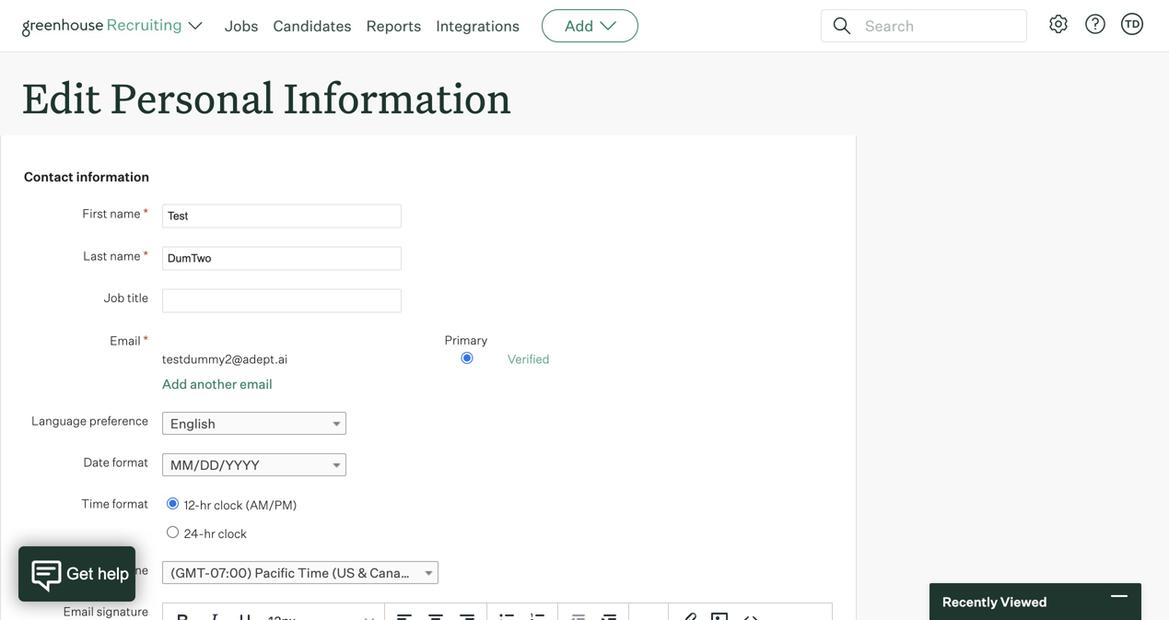 Task type: locate. For each thing, give the bounding box(es) containing it.
* up title
[[143, 248, 148, 264]]

personal
[[111, 70, 274, 124]]

add button
[[542, 9, 639, 42]]

email down job title
[[110, 333, 141, 348]]

time left (us
[[298, 565, 329, 581]]

1 horizontal spatial email
[[110, 333, 141, 348]]

1 vertical spatial add
[[162, 376, 187, 392]]

name for first name *
[[110, 206, 141, 221]]

format for time format
[[112, 496, 148, 511]]

clock down 12-hr clock (am/pm)
[[218, 526, 247, 541]]

date format
[[83, 455, 148, 470]]

title
[[127, 290, 148, 305]]

name inside first name *
[[110, 206, 141, 221]]

mm/dd/yyyy link
[[162, 454, 346, 477]]

2 toolbar from the left
[[385, 604, 487, 620]]

* for last name *
[[143, 248, 148, 264]]

1 vertical spatial email
[[63, 604, 94, 619]]

(us
[[332, 565, 355, 581]]

1 vertical spatial format
[[112, 496, 148, 511]]

0 vertical spatial email
[[110, 333, 141, 348]]

testdummy2@adept.ai
[[162, 351, 288, 366]]

1 horizontal spatial add
[[565, 17, 594, 35]]

4 toolbar from the left
[[558, 604, 629, 620]]

name right "first"
[[110, 206, 141, 221]]

Search text field
[[861, 12, 1010, 39]]

24-
[[184, 526, 204, 541]]

12-hr clock (am/pm)
[[184, 498, 297, 512]]

zone
[[122, 563, 148, 577]]

format right date
[[112, 455, 148, 470]]

name
[[110, 206, 141, 221], [110, 249, 141, 263]]

*
[[143, 205, 148, 221], [143, 248, 148, 264], [143, 332, 148, 348]]

6 toolbar from the left
[[669, 604, 770, 620]]

toolbar
[[163, 604, 385, 620], [385, 604, 487, 620], [487, 604, 558, 620], [558, 604, 629, 620], [629, 604, 669, 620], [669, 604, 770, 620]]

time
[[81, 496, 110, 511], [91, 563, 119, 577], [298, 565, 329, 581]]

clock
[[214, 498, 243, 512], [218, 526, 247, 541]]

2 format from the top
[[112, 496, 148, 511]]

primary
[[445, 333, 488, 348]]

email
[[240, 376, 272, 392]]

add another email link
[[162, 376, 272, 392]]

email for *
[[110, 333, 141, 348]]

name inside last name *
[[110, 249, 141, 263]]

1 vertical spatial hr
[[204, 526, 215, 541]]

None text field
[[162, 247, 402, 271]]

* for first name *
[[143, 205, 148, 221]]

hr up 24-hr clock in the left bottom of the page
[[200, 498, 211, 512]]

1 vertical spatial clock
[[218, 526, 247, 541]]

another
[[190, 376, 237, 392]]

24-hr clock
[[184, 526, 247, 541]]

jobs
[[225, 17, 258, 35]]

edit personal information
[[22, 70, 511, 124]]

1 name from the top
[[110, 206, 141, 221]]

2 vertical spatial *
[[143, 332, 148, 348]]

add inside add popup button
[[565, 17, 594, 35]]

viewed
[[1001, 594, 1047, 610]]

mm/dd/yyyy
[[170, 457, 260, 473]]

email
[[110, 333, 141, 348], [63, 604, 94, 619]]

job
[[104, 290, 125, 305]]

None radio
[[461, 352, 473, 364]]

hr for 12-
[[200, 498, 211, 512]]

1 vertical spatial *
[[143, 248, 148, 264]]

1 format from the top
[[112, 455, 148, 470]]

clock for 24-
[[218, 526, 247, 541]]

(am/pm)
[[245, 498, 297, 512]]

0 vertical spatial add
[[565, 17, 594, 35]]

reports link
[[366, 17, 421, 35]]

(gmt-07:00) pacific time (us & canada) link
[[162, 561, 439, 584]]

* down title
[[143, 332, 148, 348]]

0 vertical spatial hr
[[200, 498, 211, 512]]

information
[[284, 70, 511, 124]]

group
[[163, 604, 832, 620]]

format left 12-hr clock (am/pm) radio
[[112, 496, 148, 511]]

email left signature
[[63, 604, 94, 619]]

0 horizontal spatial email
[[63, 604, 94, 619]]

0 vertical spatial *
[[143, 205, 148, 221]]

name right the last
[[110, 249, 141, 263]]

format
[[112, 455, 148, 470], [112, 496, 148, 511]]

add for add
[[565, 17, 594, 35]]

add
[[565, 17, 594, 35], [162, 376, 187, 392]]

integrations link
[[436, 17, 520, 35]]

email inside email *
[[110, 333, 141, 348]]

0 vertical spatial clock
[[214, 498, 243, 512]]

pacific
[[255, 565, 295, 581]]

td
[[1125, 18, 1140, 30]]

time left zone
[[91, 563, 119, 577]]

0 horizontal spatial add
[[162, 376, 187, 392]]

None text field
[[162, 204, 402, 228]]

time for time format
[[81, 496, 110, 511]]

hr
[[200, 498, 211, 512], [204, 526, 215, 541]]

0 vertical spatial format
[[112, 455, 148, 470]]

3 * from the top
[[143, 332, 148, 348]]

1 vertical spatial name
[[110, 249, 141, 263]]

0 vertical spatial name
[[110, 206, 141, 221]]

clock up 24-hr clock in the left bottom of the page
[[214, 498, 243, 512]]

* down information
[[143, 205, 148, 221]]

td button
[[1121, 13, 1144, 35]]

2 * from the top
[[143, 248, 148, 264]]

hr right 24-hr clock radio
[[204, 526, 215, 541]]

07:00)
[[210, 565, 252, 581]]

2 name from the top
[[110, 249, 141, 263]]

1 * from the top
[[143, 205, 148, 221]]

candidates
[[273, 17, 352, 35]]

candidates link
[[273, 17, 352, 35]]

format for date format
[[112, 455, 148, 470]]

time down date
[[81, 496, 110, 511]]



Task type: describe. For each thing, give the bounding box(es) containing it.
edit
[[22, 70, 101, 124]]

canada)
[[370, 565, 421, 581]]

contact information
[[24, 169, 149, 185]]

time for time zone
[[91, 563, 119, 577]]

last
[[83, 249, 107, 263]]

date
[[83, 455, 110, 470]]

&
[[358, 565, 367, 581]]

last name *
[[83, 248, 148, 264]]

12-
[[184, 498, 200, 512]]

email *
[[110, 332, 148, 348]]

first name *
[[82, 205, 148, 221]]

add another email
[[162, 376, 272, 392]]

english
[[170, 416, 215, 432]]

language
[[31, 413, 87, 428]]

time format
[[81, 496, 148, 511]]

verified
[[508, 351, 550, 366]]

clock for 12-
[[214, 498, 243, 512]]

preference
[[89, 413, 148, 428]]

reports
[[366, 17, 421, 35]]

jobs link
[[225, 17, 258, 35]]

time zone
[[91, 563, 148, 577]]

Job title text field
[[162, 289, 402, 313]]

configure image
[[1048, 13, 1070, 35]]

email for signature
[[63, 604, 94, 619]]

greenhouse recruiting image
[[22, 15, 188, 37]]

recently viewed
[[943, 594, 1047, 610]]

recently
[[943, 594, 998, 610]]

name for last name *
[[110, 249, 141, 263]]

email signature
[[63, 604, 148, 619]]

information
[[76, 169, 149, 185]]

hr for 24-
[[204, 526, 215, 541]]

5 toolbar from the left
[[629, 604, 669, 620]]

integrations
[[436, 17, 520, 35]]

contact
[[24, 169, 73, 185]]

signature
[[97, 604, 148, 619]]

td button
[[1118, 9, 1147, 39]]

language preference
[[31, 413, 148, 428]]

1 toolbar from the left
[[163, 604, 385, 620]]

24-hr clock radio
[[167, 526, 179, 538]]

12-hr clock (AM/PM) radio
[[167, 498, 179, 510]]

add for add another email
[[162, 376, 187, 392]]

(gmt-07:00) pacific time (us & canada)
[[170, 565, 421, 581]]

english link
[[162, 412, 346, 435]]

job title
[[104, 290, 148, 305]]

(gmt-
[[170, 565, 210, 581]]

3 toolbar from the left
[[487, 604, 558, 620]]

first
[[82, 206, 107, 221]]



Task type: vqa. For each thing, say whether or not it's contained in the screenshot.
4
no



